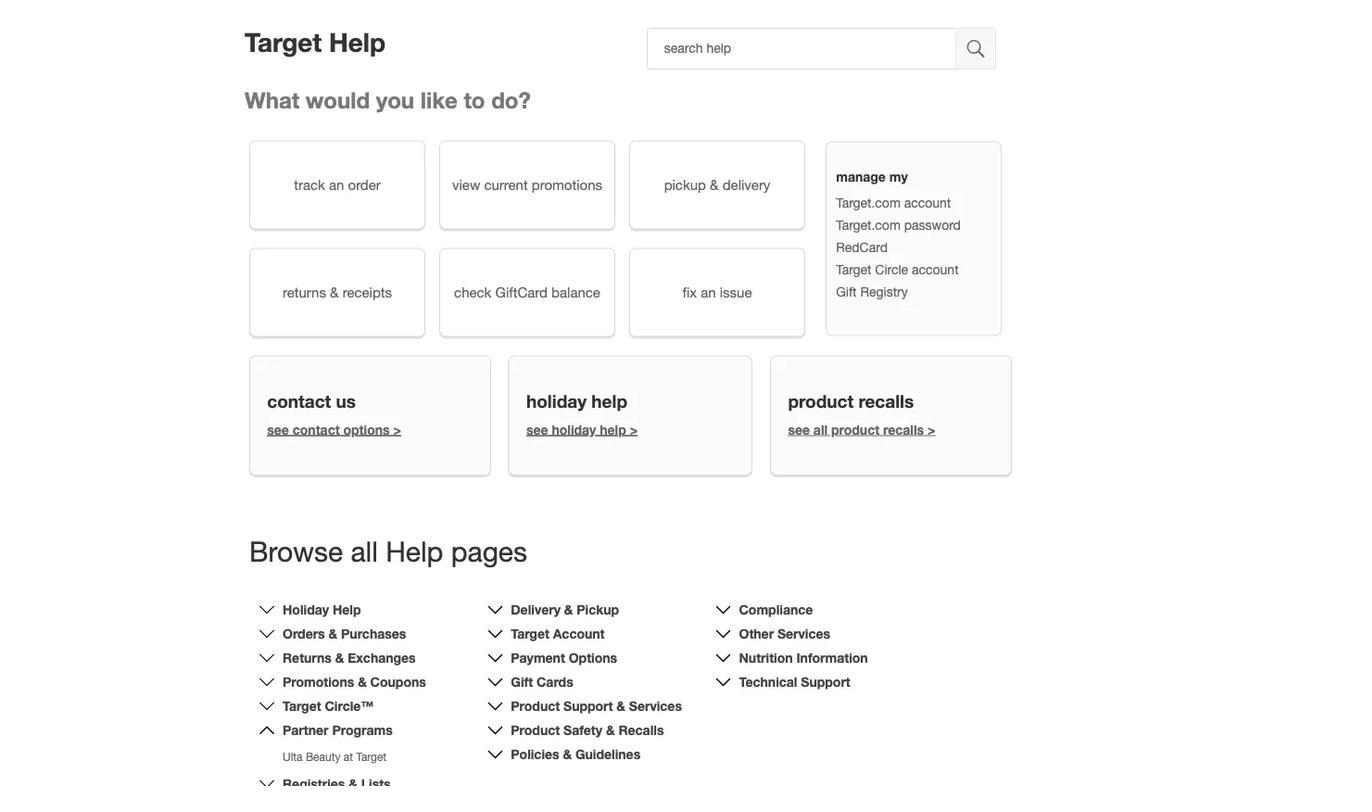 Task type: vqa. For each thing, say whether or not it's contained in the screenshot.
Browse
yes



Task type: describe. For each thing, give the bounding box(es) containing it.
see for holiday help
[[527, 422, 548, 437]]

circle™
[[325, 698, 374, 714]]

policies
[[511, 747, 560, 762]]

1 vertical spatial recalls
[[884, 422, 924, 437]]

target circle™
[[283, 698, 374, 714]]

product safety & recalls link
[[511, 723, 664, 738]]

delivery & pickup link
[[511, 602, 619, 617]]

returns & exchanges link
[[283, 650, 416, 666]]

pages
[[451, 535, 528, 567]]

fix an issue
[[683, 284, 752, 300]]

technical support
[[739, 674, 851, 690]]

what
[[245, 87, 300, 113]]

promotions & coupons
[[283, 674, 426, 690]]

fix an issue link
[[630, 248, 806, 337]]

& for exchanges
[[335, 650, 344, 666]]

manage my
[[836, 169, 908, 184]]

what would you like to do?
[[245, 87, 531, 113]]

manage
[[836, 169, 886, 184]]

technical
[[739, 674, 798, 690]]

see all product recalls >
[[788, 422, 936, 437]]

& for guidelines
[[563, 747, 572, 762]]

product recalls
[[788, 391, 914, 412]]

programs
[[332, 723, 393, 738]]

payment options
[[511, 650, 618, 666]]

& for delivery
[[710, 177, 719, 193]]

target.com account target.com password redcard target circle account gift registry
[[836, 195, 961, 299]]

& for coupons
[[358, 674, 367, 690]]

target inside target.com account target.com password redcard target circle account gift registry
[[836, 262, 872, 277]]

gift registry link
[[836, 284, 908, 299]]

returns
[[283, 650, 332, 666]]

1 vertical spatial account
[[912, 262, 959, 277]]

1 vertical spatial help
[[386, 535, 444, 567]]

returns & receipts link
[[249, 248, 426, 337]]

target circle™ link
[[283, 698, 374, 714]]

my
[[890, 169, 908, 184]]

product support & services link
[[511, 698, 682, 714]]

orders
[[283, 626, 325, 641]]

issue
[[720, 284, 752, 300]]

partner programs link
[[283, 723, 393, 738]]

view current promotions
[[452, 177, 603, 193]]

password
[[905, 217, 961, 233]]

track an order
[[294, 177, 381, 193]]

target help
[[245, 26, 386, 57]]

& up recalls
[[617, 698, 626, 714]]

ulta
[[283, 750, 303, 763]]

cards
[[537, 674, 574, 690]]

gift inside target.com account target.com password redcard target circle account gift registry
[[836, 284, 857, 299]]

0 vertical spatial help
[[592, 391, 628, 412]]

check giftcard balance link
[[439, 248, 616, 337]]

support for product
[[564, 698, 613, 714]]

promotions
[[532, 177, 603, 193]]

all for browse
[[351, 535, 378, 567]]

you
[[376, 87, 415, 113]]

current
[[484, 177, 528, 193]]

pickup & delivery
[[664, 177, 771, 193]]

help for holiday help
[[333, 602, 361, 617]]

see contact options >
[[267, 422, 401, 437]]

gift cards link
[[511, 674, 574, 690]]

product for product support & services
[[511, 698, 560, 714]]

& up guidelines
[[606, 723, 615, 738]]

delivery
[[511, 602, 561, 617]]

see holiday help >
[[527, 422, 638, 437]]

track
[[294, 177, 325, 193]]

compliance
[[739, 602, 813, 617]]

0 vertical spatial contact
[[267, 391, 331, 412]]

delivery & pickup
[[511, 602, 619, 617]]

policies & guidelines link
[[511, 747, 641, 762]]

giftcard
[[496, 284, 548, 300]]

1 vertical spatial product
[[832, 422, 880, 437]]

see all product recalls > link
[[788, 422, 936, 437]]

0 vertical spatial product
[[788, 391, 854, 412]]

balance
[[552, 284, 601, 300]]

target for target account
[[511, 626, 550, 641]]

other services
[[739, 626, 831, 641]]

orders & purchases link
[[283, 626, 406, 641]]

holiday
[[283, 602, 329, 617]]

pickup
[[664, 177, 706, 193]]

circle
[[875, 262, 909, 277]]

payment options link
[[511, 650, 618, 666]]

like
[[421, 87, 458, 113]]

do?
[[492, 87, 531, 113]]

holiday help link
[[283, 602, 361, 617]]



Task type: locate. For each thing, give the bounding box(es) containing it.
1 vertical spatial an
[[701, 284, 716, 300]]

see holiday help > link
[[527, 422, 638, 437]]

holiday help
[[527, 391, 628, 412]]

returns
[[283, 284, 326, 300]]

2 > from the left
[[630, 422, 638, 437]]

0 horizontal spatial all
[[351, 535, 378, 567]]

nutrition
[[739, 650, 793, 666]]

1 vertical spatial holiday
[[552, 422, 596, 437]]

all down product recalls
[[814, 422, 828, 437]]

gift cards
[[511, 674, 574, 690]]

target down redcard
[[836, 262, 872, 277]]

1 vertical spatial all
[[351, 535, 378, 567]]

browse all help pages
[[249, 535, 528, 567]]

gift left registry
[[836, 284, 857, 299]]

0 vertical spatial recalls
[[859, 391, 914, 412]]

1 see from the left
[[267, 422, 289, 437]]

& down safety
[[563, 747, 572, 762]]

pickup
[[577, 602, 619, 617]]

help left pages
[[386, 535, 444, 567]]

help
[[329, 26, 386, 57], [386, 535, 444, 567], [333, 602, 361, 617]]

target account link
[[511, 626, 605, 641]]

target.com
[[836, 195, 901, 210], [836, 217, 901, 233]]

target down delivery
[[511, 626, 550, 641]]

coupons
[[370, 674, 426, 690]]

None image field
[[957, 28, 997, 70]]

target account
[[511, 626, 605, 641]]

services up recalls
[[629, 698, 682, 714]]

& down orders & purchases link
[[335, 650, 344, 666]]

product up see all product recalls > link
[[788, 391, 854, 412]]

1 vertical spatial services
[[629, 698, 682, 714]]

help for target help
[[329, 26, 386, 57]]

holiday up see holiday help >
[[527, 391, 587, 412]]

0 vertical spatial holiday
[[527, 391, 587, 412]]

help down holiday help
[[600, 422, 627, 437]]

us
[[336, 391, 356, 412]]

0 vertical spatial services
[[778, 626, 831, 641]]

1 horizontal spatial support
[[801, 674, 851, 690]]

all right the browse
[[351, 535, 378, 567]]

target up partner
[[283, 698, 321, 714]]

0 horizontal spatial support
[[564, 698, 613, 714]]

delivery
[[723, 177, 771, 193]]

fix
[[683, 284, 697, 300]]

registry
[[861, 284, 908, 299]]

receipts
[[343, 284, 392, 300]]

contact
[[267, 391, 331, 412], [293, 422, 340, 437]]

contact down contact us
[[293, 422, 340, 437]]

ulta beauty at target
[[283, 750, 387, 763]]

help up would
[[329, 26, 386, 57]]

2 target.com from the top
[[836, 217, 901, 233]]

1 vertical spatial gift
[[511, 674, 533, 690]]

orders & purchases
[[283, 626, 406, 641]]

2 product from the top
[[511, 723, 560, 738]]

redcard link
[[836, 239, 888, 255]]

1 vertical spatial target.com
[[836, 217, 901, 233]]

& for receipts
[[330, 284, 339, 300]]

0 horizontal spatial gift
[[511, 674, 533, 690]]

contact up see contact options >
[[267, 391, 331, 412]]

view current promotions link
[[439, 140, 616, 229]]

target for target circle™
[[283, 698, 321, 714]]

an right track
[[329, 177, 344, 193]]

an right fix on the right top of the page
[[701, 284, 716, 300]]

see down holiday help
[[527, 422, 548, 437]]

information
[[797, 650, 868, 666]]

> for help
[[630, 422, 638, 437]]

3 > from the left
[[928, 422, 936, 437]]

& right returns
[[330, 284, 339, 300]]

0 vertical spatial account
[[905, 195, 951, 210]]

guidelines
[[576, 747, 641, 762]]

technical support link
[[739, 674, 851, 690]]

view
[[452, 177, 480, 193]]

1 horizontal spatial see
[[527, 422, 548, 437]]

account right circle
[[912, 262, 959, 277]]

compliance link
[[739, 602, 813, 617]]

recalls down product recalls
[[884, 422, 924, 437]]

help
[[592, 391, 628, 412], [600, 422, 627, 437]]

returns & exchanges
[[283, 650, 416, 666]]

target
[[245, 26, 322, 57], [836, 262, 872, 277], [511, 626, 550, 641], [283, 698, 321, 714], [356, 750, 387, 763]]

1 product from the top
[[511, 698, 560, 714]]

0 horizontal spatial an
[[329, 177, 344, 193]]

& for purchases
[[329, 626, 338, 641]]

2 see from the left
[[527, 422, 548, 437]]

& right pickup
[[710, 177, 719, 193]]

target right the at
[[356, 750, 387, 763]]

all
[[814, 422, 828, 437], [351, 535, 378, 567]]

3 see from the left
[[788, 422, 810, 437]]

& down holiday help
[[329, 626, 338, 641]]

0 vertical spatial gift
[[836, 284, 857, 299]]

account up the password
[[905, 195, 951, 210]]

1 horizontal spatial >
[[630, 422, 638, 437]]

options
[[569, 650, 618, 666]]

& for pickup
[[564, 602, 573, 617]]

to
[[464, 87, 485, 113]]

see for contact us
[[267, 422, 289, 437]]

track an order link
[[249, 140, 426, 229]]

help up see holiday help >
[[592, 391, 628, 412]]

product support & services
[[511, 698, 682, 714]]

order
[[348, 177, 381, 193]]

recalls
[[619, 723, 664, 738]]

1 horizontal spatial services
[[778, 626, 831, 641]]

gift
[[836, 284, 857, 299], [511, 674, 533, 690]]

0 vertical spatial all
[[814, 422, 828, 437]]

0 vertical spatial product
[[511, 698, 560, 714]]

check giftcard balance
[[454, 284, 601, 300]]

an
[[329, 177, 344, 193], [701, 284, 716, 300]]

account
[[553, 626, 605, 641]]

an for fix
[[701, 284, 716, 300]]

0 vertical spatial an
[[329, 177, 344, 193]]

promotions
[[283, 674, 354, 690]]

0 horizontal spatial >
[[393, 422, 401, 437]]

2 horizontal spatial >
[[928, 422, 936, 437]]

1 vertical spatial product
[[511, 723, 560, 738]]

options
[[343, 422, 390, 437]]

see down product recalls
[[788, 422, 810, 437]]

holiday help
[[283, 602, 361, 617]]

1 vertical spatial help
[[600, 422, 627, 437]]

0 vertical spatial support
[[801, 674, 851, 690]]

payment
[[511, 650, 565, 666]]

product
[[788, 391, 854, 412], [832, 422, 880, 437]]

nutrition information link
[[739, 650, 868, 666]]

target.com password link
[[836, 217, 961, 233]]

0 vertical spatial target.com
[[836, 195, 901, 210]]

partner programs
[[283, 723, 393, 738]]

1 horizontal spatial an
[[701, 284, 716, 300]]

& up account on the left bottom of page
[[564, 602, 573, 617]]

redcard
[[836, 239, 888, 255]]

& up the circle™ on the left of the page
[[358, 674, 367, 690]]

1 horizontal spatial all
[[814, 422, 828, 437]]

holiday down holiday help
[[552, 422, 596, 437]]

other services link
[[739, 626, 831, 641]]

recalls up see all product recalls > link
[[859, 391, 914, 412]]

pickup & delivery link
[[630, 140, 806, 229]]

target.com up redcard link
[[836, 217, 901, 233]]

promotions & coupons link
[[283, 674, 426, 690]]

see contact options > link
[[267, 422, 401, 437]]

support for technical
[[801, 674, 851, 690]]

support up product safety & recalls link
[[564, 698, 613, 714]]

0 vertical spatial help
[[329, 26, 386, 57]]

partner
[[283, 723, 329, 738]]

help up the orders & purchases
[[333, 602, 361, 617]]

product down gift cards
[[511, 698, 560, 714]]

contact us
[[267, 391, 356, 412]]

product safety & recalls
[[511, 723, 664, 738]]

2 horizontal spatial see
[[788, 422, 810, 437]]

ulta beauty at target link
[[283, 750, 387, 763]]

services up nutrition information 'link'
[[778, 626, 831, 641]]

an for track
[[329, 177, 344, 193]]

0 horizontal spatial see
[[267, 422, 289, 437]]

> for us
[[393, 422, 401, 437]]

1 > from the left
[[393, 422, 401, 437]]

support down information
[[801, 674, 851, 690]]

exchanges
[[348, 650, 416, 666]]

see down contact us
[[267, 422, 289, 437]]

product
[[511, 698, 560, 714], [511, 723, 560, 738]]

1 vertical spatial contact
[[293, 422, 340, 437]]

2 vertical spatial help
[[333, 602, 361, 617]]

policies & guidelines
[[511, 747, 641, 762]]

1 target.com from the top
[[836, 195, 901, 210]]

check
[[454, 284, 492, 300]]

0 horizontal spatial services
[[629, 698, 682, 714]]

target circle account link
[[836, 262, 959, 277]]

all for see
[[814, 422, 828, 437]]

target for target help
[[245, 26, 322, 57]]

product down product recalls
[[832, 422, 880, 437]]

services
[[778, 626, 831, 641], [629, 698, 682, 714]]

browse
[[249, 535, 343, 567]]

gift down payment
[[511, 674, 533, 690]]

target.com down manage my
[[836, 195, 901, 210]]

see
[[267, 422, 289, 437], [527, 422, 548, 437], [788, 422, 810, 437]]

target.com account link
[[836, 195, 951, 210]]

search help text field
[[647, 28, 957, 70]]

beauty
[[306, 750, 341, 763]]

target up what
[[245, 26, 322, 57]]

product up policies
[[511, 723, 560, 738]]

product for product safety & recalls
[[511, 723, 560, 738]]

1 horizontal spatial gift
[[836, 284, 857, 299]]

1 vertical spatial support
[[564, 698, 613, 714]]



